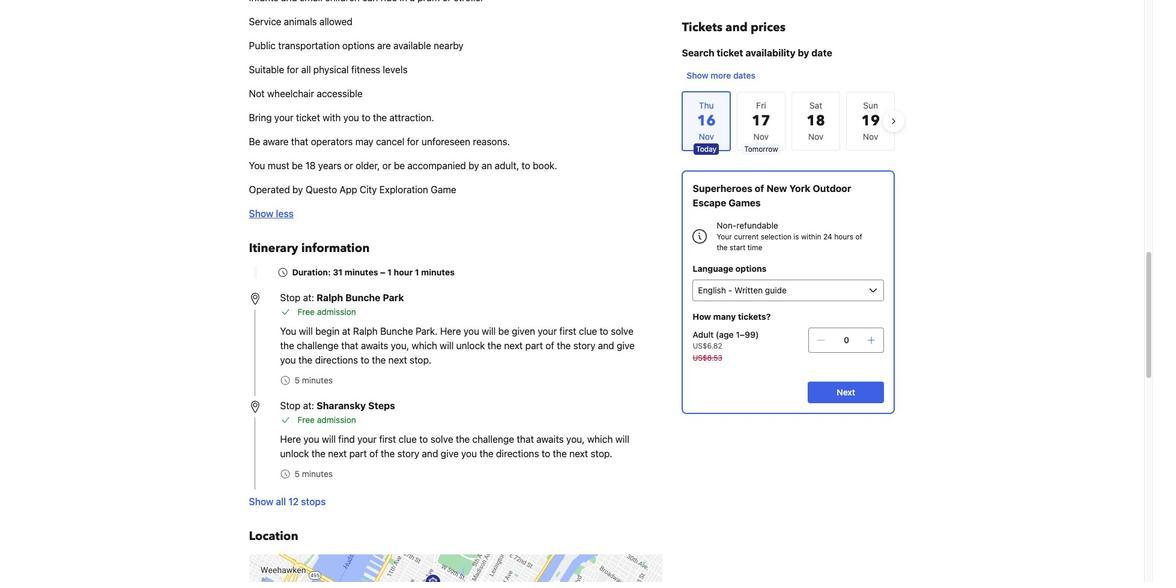 Task type: vqa. For each thing, say whether or not it's contained in the screenshot.
off related to US$156
no



Task type: locate. For each thing, give the bounding box(es) containing it.
or right older,
[[383, 160, 392, 171]]

you must be 18 years or older, or be accompanied by an adult, to book.
[[249, 160, 558, 171]]

1 horizontal spatial directions
[[496, 449, 539, 460]]

1 5 minutes from the top
[[295, 376, 333, 386]]

next button
[[808, 382, 885, 404]]

current
[[735, 233, 759, 242]]

at: for sharansky steps
[[303, 401, 314, 412]]

challenge inside 'here you will find your first clue to solve the challenge that awaits you, which will unlock the next part of the story and give you the directions to the next stop.'
[[473, 435, 515, 445]]

all left 12
[[276, 497, 286, 508]]

1 vertical spatial show
[[249, 209, 274, 219]]

1 horizontal spatial unlock
[[457, 341, 485, 352]]

1 admission from the top
[[317, 307, 356, 317]]

part inside 'here you will find your first clue to solve the challenge that awaits you, which will unlock the next part of the story and give you the directions to the next stop.'
[[350, 449, 367, 460]]

solve inside 'here you will find your first clue to solve the challenge that awaits you, which will unlock the next part of the story and give you the directions to the next stop.'
[[431, 435, 454, 445]]

0 vertical spatial story
[[574, 341, 596, 352]]

1 vertical spatial options
[[736, 264, 767, 274]]

2 5 from the top
[[295, 469, 300, 480]]

1 horizontal spatial 18
[[807, 111, 826, 131]]

be
[[249, 136, 261, 147]]

0 vertical spatial admission
[[317, 307, 356, 317]]

how
[[693, 312, 712, 322]]

sharansky
[[317, 401, 366, 412]]

1 vertical spatial here
[[280, 435, 301, 445]]

2 free from the top
[[298, 415, 315, 426]]

1 horizontal spatial and
[[598, 341, 615, 352]]

2 vertical spatial show
[[249, 497, 274, 508]]

superheroes
[[693, 183, 753, 194]]

you for you will begin at ralph bunche park. here you will be given your first clue to solve the challenge that awaits you, which will unlock the next part of the story and give you the directions to the next stop.
[[280, 326, 297, 337]]

0 vertical spatial give
[[617, 341, 635, 352]]

1 vertical spatial directions
[[496, 449, 539, 460]]

17
[[752, 111, 771, 131]]

1 vertical spatial bunche
[[380, 326, 413, 337]]

1 5 from the top
[[295, 376, 300, 386]]

show more dates button
[[682, 65, 761, 87]]

free
[[298, 307, 315, 317], [298, 415, 315, 426]]

challenge inside you will begin at ralph bunche park. here you will be given your first clue to solve the challenge that awaits you, which will unlock the next part of the story and give you the directions to the next stop.
[[297, 341, 339, 352]]

be up exploration
[[394, 160, 405, 171]]

free down stop at: ralph bunche park
[[298, 307, 315, 317]]

1 horizontal spatial awaits
[[537, 435, 564, 445]]

0 horizontal spatial part
[[350, 449, 367, 460]]

you inside you will begin at ralph bunche park. here you will be given your first clue to solve the challenge that awaits you, which will unlock the next part of the story and give you the directions to the next stop.
[[280, 326, 297, 337]]

tickets and prices
[[682, 19, 786, 35]]

1 horizontal spatial ralph
[[353, 326, 378, 337]]

for up wheelchair
[[287, 64, 299, 75]]

1 vertical spatial your
[[538, 326, 557, 337]]

within
[[802, 233, 822, 242]]

by
[[798, 47, 810, 58], [469, 160, 479, 171], [293, 185, 303, 195]]

all up the not wheelchair accessible
[[301, 64, 311, 75]]

2 vertical spatial by
[[293, 185, 303, 195]]

ralph right at
[[353, 326, 378, 337]]

1 horizontal spatial clue
[[579, 326, 598, 337]]

0 vertical spatial challenge
[[297, 341, 339, 352]]

suitable
[[249, 64, 284, 75]]

5 minutes up stops
[[295, 469, 333, 480]]

non-
[[717, 221, 737, 231]]

2 vertical spatial that
[[517, 435, 534, 445]]

0 vertical spatial unlock
[[457, 341, 485, 352]]

1 stop from the top
[[280, 293, 301, 304]]

for
[[287, 64, 299, 75], [407, 136, 419, 147]]

nov inside sun 19 nov
[[864, 132, 879, 142]]

years
[[318, 160, 342, 171]]

to
[[362, 112, 371, 123], [522, 160, 531, 171], [600, 326, 609, 337], [361, 355, 370, 366], [420, 435, 428, 445], [542, 449, 551, 460]]

0 vertical spatial by
[[798, 47, 810, 58]]

physical
[[314, 64, 349, 75]]

clue inside 'here you will find your first clue to solve the challenge that awaits you, which will unlock the next part of the story and give you the directions to the next stop.'
[[399, 435, 417, 445]]

or right the years
[[344, 160, 353, 171]]

0 vertical spatial here
[[440, 326, 461, 337]]

sat
[[810, 100, 823, 111]]

given
[[512, 326, 536, 337]]

of inside non-refundable your current selection is within 24 hours of the start time
[[856, 233, 863, 242]]

0 vertical spatial directions
[[315, 355, 358, 366]]

show for show all 12 stops
[[249, 497, 274, 508]]

available
[[394, 40, 432, 51]]

you left begin
[[280, 326, 297, 337]]

your right given
[[538, 326, 557, 337]]

first right given
[[560, 326, 577, 337]]

0 horizontal spatial or
[[344, 160, 353, 171]]

tickets?
[[738, 312, 771, 322]]

minutes
[[345, 267, 378, 278], [422, 267, 455, 278], [302, 376, 333, 386], [302, 469, 333, 480]]

5 minutes up stop at: sharansky steps
[[295, 376, 333, 386]]

that inside 'here you will find your first clue to solve the challenge that awaits you, which will unlock the next part of the story and give you the directions to the next stop.'
[[517, 435, 534, 445]]

0 vertical spatial options
[[343, 40, 375, 51]]

1 horizontal spatial or
[[383, 160, 392, 171]]

admission down stop at: sharansky steps
[[317, 415, 356, 426]]

2 nov from the left
[[809, 132, 824, 142]]

that inside you will begin at ralph bunche park. here you will be given your first clue to solve the challenge that awaits you, which will unlock the next part of the story and give you the directions to the next stop.
[[341, 341, 359, 352]]

1 horizontal spatial nov
[[809, 132, 824, 142]]

free admission
[[298, 307, 356, 317], [298, 415, 356, 426]]

0 vertical spatial your
[[275, 112, 294, 123]]

2 or from the left
[[383, 160, 392, 171]]

1 horizontal spatial which
[[588, 435, 613, 445]]

1 horizontal spatial by
[[469, 160, 479, 171]]

0 horizontal spatial ralph
[[317, 293, 343, 304]]

you
[[344, 112, 359, 123], [464, 326, 480, 337], [280, 355, 296, 366], [304, 435, 320, 445], [462, 449, 477, 460]]

0 horizontal spatial you,
[[391, 341, 409, 352]]

0 horizontal spatial that
[[291, 136, 309, 147]]

you
[[249, 160, 265, 171], [280, 326, 297, 337]]

show for show more dates
[[687, 70, 709, 81]]

3 nov from the left
[[864, 132, 879, 142]]

1 vertical spatial challenge
[[473, 435, 515, 445]]

be
[[292, 160, 303, 171], [394, 160, 405, 171], [499, 326, 510, 337]]

your right "bring"
[[275, 112, 294, 123]]

directions inside 'here you will find your first clue to solve the challenge that awaits you, which will unlock the next part of the story and give you the directions to the next stop.'
[[496, 449, 539, 460]]

1 vertical spatial awaits
[[537, 435, 564, 445]]

0 vertical spatial which
[[412, 341, 438, 352]]

0 horizontal spatial 1
[[388, 267, 392, 278]]

be left given
[[499, 326, 510, 337]]

you left must
[[249, 160, 265, 171]]

1 nov from the left
[[754, 132, 769, 142]]

part down given
[[526, 341, 543, 352]]

0 horizontal spatial be
[[292, 160, 303, 171]]

0 vertical spatial 18
[[807, 111, 826, 131]]

nov down the 19
[[864, 132, 879, 142]]

attraction.
[[390, 112, 434, 123]]

1 vertical spatial stop.
[[591, 449, 613, 460]]

1 horizontal spatial options
[[736, 264, 767, 274]]

adult
[[693, 330, 714, 340]]

1 vertical spatial which
[[588, 435, 613, 445]]

1 vertical spatial admission
[[317, 415, 356, 426]]

0 vertical spatial clue
[[579, 326, 598, 337]]

story inside you will begin at ralph bunche park. here you will be given your first clue to solve the challenge that awaits you, which will unlock the next part of the story and give you the directions to the next stop.
[[574, 341, 596, 352]]

itinerary information
[[249, 240, 370, 257]]

at: down duration:
[[303, 293, 314, 304]]

1 vertical spatial free admission
[[298, 415, 356, 426]]

18
[[807, 111, 826, 131], [306, 160, 316, 171]]

0 vertical spatial for
[[287, 64, 299, 75]]

solve inside you will begin at ralph bunche park. here you will be given your first clue to solve the challenge that awaits you, which will unlock the next part of the story and give you the directions to the next stop.
[[611, 326, 634, 337]]

1 horizontal spatial challenge
[[473, 435, 515, 445]]

show left less
[[249, 209, 274, 219]]

unlock inside you will begin at ralph bunche park. here you will be given your first clue to solve the challenge that awaits you, which will unlock the next part of the story and give you the directions to the next stop.
[[457, 341, 485, 352]]

1 vertical spatial all
[[276, 497, 286, 508]]

0 vertical spatial all
[[301, 64, 311, 75]]

5 up stop at: sharansky steps
[[295, 376, 300, 386]]

unlock inside 'here you will find your first clue to solve the challenge that awaits you, which will unlock the next part of the story and give you the directions to the next stop.'
[[280, 449, 309, 460]]

hour
[[394, 267, 413, 278]]

date
[[812, 47, 833, 58]]

nov
[[754, 132, 769, 142], [809, 132, 824, 142], [864, 132, 879, 142]]

1 vertical spatial at:
[[303, 401, 314, 412]]

options down the 'time'
[[736, 264, 767, 274]]

0 vertical spatial part
[[526, 341, 543, 352]]

0 horizontal spatial options
[[343, 40, 375, 51]]

1 horizontal spatial give
[[617, 341, 635, 352]]

0 horizontal spatial all
[[276, 497, 286, 508]]

dates
[[734, 70, 756, 81]]

1 vertical spatial give
[[441, 449, 459, 460]]

1 free admission from the top
[[298, 307, 356, 317]]

availability
[[746, 47, 796, 58]]

will
[[299, 326, 313, 337], [482, 326, 496, 337], [440, 341, 454, 352], [322, 435, 336, 445], [616, 435, 630, 445]]

ralph down 31
[[317, 293, 343, 304]]

which inside you will begin at ralph bunche park. here you will be given your first clue to solve the challenge that awaits you, which will unlock the next part of the story and give you the directions to the next stop.
[[412, 341, 438, 352]]

2 horizontal spatial be
[[499, 326, 510, 337]]

the
[[373, 112, 387, 123], [717, 243, 728, 252], [280, 341, 294, 352], [488, 341, 502, 352], [557, 341, 571, 352], [299, 355, 313, 366], [372, 355, 386, 366], [456, 435, 470, 445], [312, 449, 326, 460], [381, 449, 395, 460], [480, 449, 494, 460], [553, 449, 567, 460]]

nov for 19
[[864, 132, 879, 142]]

0 horizontal spatial challenge
[[297, 341, 339, 352]]

or
[[344, 160, 353, 171], [383, 160, 392, 171]]

accessible
[[317, 88, 363, 99]]

ticket left with
[[296, 112, 320, 123]]

2 admission from the top
[[317, 415, 356, 426]]

0 horizontal spatial solve
[[431, 435, 454, 445]]

tomorrow
[[745, 145, 779, 154]]

ralph inside you will begin at ralph bunche park. here you will be given your first clue to solve the challenge that awaits you, which will unlock the next part of the story and give you the directions to the next stop.
[[353, 326, 378, 337]]

18 down sat
[[807, 111, 826, 131]]

by left the date
[[798, 47, 810, 58]]

0 vertical spatial 5
[[295, 376, 300, 386]]

free admission down stop at: sharansky steps
[[298, 415, 356, 426]]

0 horizontal spatial give
[[441, 449, 459, 460]]

first
[[560, 326, 577, 337], [379, 435, 396, 445]]

2 stop from the top
[[280, 401, 301, 412]]

part down find
[[350, 449, 367, 460]]

0 horizontal spatial which
[[412, 341, 438, 352]]

minutes right hour at the left of page
[[422, 267, 455, 278]]

directions inside you will begin at ralph bunche park. here you will be given your first clue to solve the challenge that awaits you, which will unlock the next part of the story and give you the directions to the next stop.
[[315, 355, 358, 366]]

1 vertical spatial you,
[[567, 435, 585, 445]]

first inside you will begin at ralph bunche park. here you will be given your first clue to solve the challenge that awaits you, which will unlock the next part of the story and give you the directions to the next stop.
[[560, 326, 577, 337]]

nov down sat
[[809, 132, 824, 142]]

stop.
[[410, 355, 432, 366], [591, 449, 613, 460]]

us$6.82
[[693, 342, 723, 351]]

by left an
[[469, 160, 479, 171]]

0 horizontal spatial nov
[[754, 132, 769, 142]]

you, inside you will begin at ralph bunche park. here you will be given your first clue to solve the challenge that awaits you, which will unlock the next part of the story and give you the directions to the next stop.
[[391, 341, 409, 352]]

ticket up show more dates
[[717, 47, 744, 58]]

show left 12
[[249, 497, 274, 508]]

be right must
[[292, 160, 303, 171]]

unlock
[[457, 341, 485, 352], [280, 449, 309, 460]]

1 horizontal spatial stop.
[[591, 449, 613, 460]]

stop left the "sharansky" on the bottom
[[280, 401, 301, 412]]

0 horizontal spatial by
[[293, 185, 303, 195]]

of inside superheroes of new york outdoor escape games
[[755, 183, 765, 194]]

1 right –
[[388, 267, 392, 278]]

stop for stop at: ralph bunche park
[[280, 293, 301, 304]]

nov up the tomorrow
[[754, 132, 769, 142]]

0 vertical spatial stop.
[[410, 355, 432, 366]]

here right park.
[[440, 326, 461, 337]]

here inside 'here you will find your first clue to solve the challenge that awaits you, which will unlock the next part of the story and give you the directions to the next stop.'
[[280, 435, 301, 445]]

1 right hour at the left of page
[[415, 267, 419, 278]]

bunche down duration: 31 minutes – 1 hour 1 minutes
[[346, 293, 381, 304]]

0 horizontal spatial clue
[[399, 435, 417, 445]]

free down stop at: sharansky steps
[[298, 415, 315, 426]]

1 vertical spatial stop
[[280, 401, 301, 412]]

1 horizontal spatial first
[[560, 326, 577, 337]]

free admission up begin
[[298, 307, 356, 317]]

language
[[693, 264, 734, 274]]

sun
[[864, 100, 879, 111]]

0 vertical spatial awaits
[[361, 341, 389, 352]]

1 horizontal spatial part
[[526, 341, 543, 352]]

0 vertical spatial solve
[[611, 326, 634, 337]]

first inside 'here you will find your first clue to solve the challenge that awaits you, which will unlock the next part of the story and give you the directions to the next stop.'
[[379, 435, 396, 445]]

1 horizontal spatial for
[[407, 136, 419, 147]]

show down search
[[687, 70, 709, 81]]

give
[[617, 341, 635, 352], [441, 449, 459, 460]]

cancel
[[376, 136, 405, 147]]

2 free admission from the top
[[298, 415, 356, 426]]

you will begin at ralph bunche park. here you will be given your first clue to solve the challenge that awaits you, which will unlock the next part of the story and give you the directions to the next stop.
[[280, 326, 635, 366]]

nov inside the sat 18 nov
[[809, 132, 824, 142]]

by left questo
[[293, 185, 303, 195]]

2 5 minutes from the top
[[295, 469, 333, 480]]

give inside 'here you will find your first clue to solve the challenge that awaits you, which will unlock the next part of the story and give you the directions to the next stop.'
[[441, 449, 459, 460]]

all inside show all 12 stops button
[[276, 497, 286, 508]]

that
[[291, 136, 309, 147], [341, 341, 359, 352], [517, 435, 534, 445]]

0 vertical spatial ticket
[[717, 47, 744, 58]]

nov for 17
[[754, 132, 769, 142]]

1 horizontal spatial story
[[574, 341, 596, 352]]

1 horizontal spatial here
[[440, 326, 461, 337]]

for right cancel
[[407, 136, 419, 147]]

bunche left park.
[[380, 326, 413, 337]]

5 for you will begin at ralph bunche park. here you will be given your first clue to solve the challenge that awaits you, which will unlock the next part of the story and give you the directions to the next stop.
[[295, 376, 300, 386]]

how many tickets?
[[693, 312, 771, 322]]

1 vertical spatial ralph
[[353, 326, 378, 337]]

region
[[673, 87, 905, 156]]

show all 12 stops button
[[249, 495, 326, 510]]

0 horizontal spatial unlock
[[280, 449, 309, 460]]

1 free from the top
[[298, 307, 315, 317]]

1 vertical spatial you
[[280, 326, 297, 337]]

you,
[[391, 341, 409, 352], [567, 435, 585, 445]]

adult (age 1–99) us$6.82
[[693, 330, 759, 351]]

show less button
[[249, 207, 294, 221]]

region containing 17
[[673, 87, 905, 156]]

1 vertical spatial solve
[[431, 435, 454, 445]]

duration: 31 minutes – 1 hour 1 minutes
[[292, 267, 455, 278]]

nov inside fri 17 nov tomorrow
[[754, 132, 769, 142]]

escape
[[693, 198, 727, 209]]

–
[[380, 267, 386, 278]]

1 horizontal spatial be
[[394, 160, 405, 171]]

sat 18 nov
[[807, 100, 826, 142]]

admission for begin
[[317, 307, 356, 317]]

1 horizontal spatial you,
[[567, 435, 585, 445]]

story
[[574, 341, 596, 352], [398, 449, 420, 460]]

admission down stop at: ralph bunche park
[[317, 307, 356, 317]]

2 vertical spatial your
[[358, 435, 377, 445]]

stop down duration:
[[280, 293, 301, 304]]

18 left the years
[[306, 160, 316, 171]]

map region
[[205, 505, 666, 583]]

fitness
[[352, 64, 381, 75]]

awaits inside 'here you will find your first clue to solve the challenge that awaits you, which will unlock the next part of the story and give you the directions to the next stop.'
[[537, 435, 564, 445]]

options up fitness
[[343, 40, 375, 51]]

0 horizontal spatial for
[[287, 64, 299, 75]]

2 at: from the top
[[303, 401, 314, 412]]

at: left the "sharansky" on the bottom
[[303, 401, 314, 412]]

0 horizontal spatial you
[[249, 160, 265, 171]]

0 horizontal spatial ticket
[[296, 112, 320, 123]]

0 vertical spatial bunche
[[346, 293, 381, 304]]

1 vertical spatial clue
[[399, 435, 417, 445]]

the inside non-refundable your current selection is within 24 hours of the start time
[[717, 243, 728, 252]]

your
[[275, 112, 294, 123], [538, 326, 557, 337], [358, 435, 377, 445]]

1 at: from the top
[[303, 293, 314, 304]]

your right find
[[358, 435, 377, 445]]

start
[[730, 243, 746, 252]]

is
[[794, 233, 800, 242]]

2 horizontal spatial your
[[538, 326, 557, 337]]

18 inside region
[[807, 111, 826, 131]]

here left find
[[280, 435, 301, 445]]

first down steps
[[379, 435, 396, 445]]

1 vertical spatial first
[[379, 435, 396, 445]]

2 1 from the left
[[415, 267, 419, 278]]

1 vertical spatial free
[[298, 415, 315, 426]]

service animals allowed
[[249, 16, 353, 27]]

5 up 12
[[295, 469, 300, 480]]



Task type: describe. For each thing, give the bounding box(es) containing it.
be inside you will begin at ralph bunche park. here you will be given your first clue to solve the challenge that awaits you, which will unlock the next part of the story and give you the directions to the next stop.
[[499, 326, 510, 337]]

park
[[383, 293, 404, 304]]

city
[[360, 185, 377, 195]]

public
[[249, 40, 276, 51]]

stop. inside 'here you will find your first clue to solve the challenge that awaits you, which will unlock the next part of the story and give you the directions to the next stop.'
[[591, 449, 613, 460]]

1 vertical spatial ticket
[[296, 112, 320, 123]]

selection
[[761, 233, 792, 242]]

are
[[378, 40, 391, 51]]

0
[[844, 335, 850, 346]]

stops
[[301, 497, 326, 508]]

search
[[682, 47, 715, 58]]

with
[[323, 112, 341, 123]]

aware
[[263, 136, 289, 147]]

here you will find your first clue to solve the challenge that awaits you, which will unlock the next part of the story and give you the directions to the next stop.
[[280, 435, 630, 460]]

1 horizontal spatial ticket
[[717, 47, 744, 58]]

location
[[249, 529, 299, 545]]

free admission for ralph bunche park
[[298, 307, 356, 317]]

31
[[333, 267, 343, 278]]

not
[[249, 88, 265, 99]]

0 vertical spatial ralph
[[317, 293, 343, 304]]

app
[[340, 185, 357, 195]]

outdoor
[[813, 183, 852, 194]]

reasons.
[[473, 136, 510, 147]]

sun 19 nov
[[862, 100, 881, 142]]

new
[[767, 183, 788, 194]]

less
[[276, 209, 294, 219]]

accompanied
[[408, 160, 466, 171]]

nearby
[[434, 40, 464, 51]]

time
[[748, 243, 763, 252]]

book.
[[533, 160, 558, 171]]

free for sharansky
[[298, 415, 315, 426]]

nov for 18
[[809, 132, 824, 142]]

park.
[[416, 326, 438, 337]]

superheroes of new york outdoor escape games
[[693, 183, 852, 209]]

an
[[482, 160, 492, 171]]

games
[[729, 198, 761, 209]]

prices
[[751, 19, 786, 35]]

5 minutes for next
[[295, 469, 333, 480]]

wheelchair
[[267, 88, 314, 99]]

1–99)
[[736, 330, 759, 340]]

19
[[862, 111, 881, 131]]

animals
[[284, 16, 317, 27]]

1 vertical spatial 18
[[306, 160, 316, 171]]

stop at: sharansky steps
[[280, 401, 395, 412]]

clue inside you will begin at ralph bunche park. here you will be given your first clue to solve the challenge that awaits you, which will unlock the next part of the story and give you the directions to the next stop.
[[579, 326, 598, 337]]

york
[[790, 183, 811, 194]]

1 vertical spatial by
[[469, 160, 479, 171]]

non-refundable your current selection is within 24 hours of the start time
[[717, 221, 863, 252]]

more
[[711, 70, 732, 81]]

bring
[[249, 112, 272, 123]]

may
[[356, 136, 374, 147]]

you, inside 'here you will find your first clue to solve the challenge that awaits you, which will unlock the next part of the story and give you the directions to the next stop.'
[[567, 435, 585, 445]]

operators
[[311, 136, 353, 147]]

12
[[289, 497, 299, 508]]

you for you must be 18 years or older, or be accompanied by an adult, to book.
[[249, 160, 265, 171]]

here inside you will begin at ralph bunche park. here you will be given your first clue to solve the challenge that awaits you, which will unlock the next part of the story and give you the directions to the next stop.
[[440, 326, 461, 337]]

suitable for all physical fitness levels
[[249, 64, 408, 75]]

adult,
[[495, 160, 519, 171]]

fri
[[757, 100, 767, 111]]

1 or from the left
[[344, 160, 353, 171]]

fri 17 nov tomorrow
[[745, 100, 779, 154]]

24
[[824, 233, 833, 242]]

operated
[[249, 185, 290, 195]]

refundable
[[737, 221, 779, 231]]

0 vertical spatial that
[[291, 136, 309, 147]]

5 for here you will find your first clue to solve the challenge that awaits you, which will unlock the next part of the story and give you the directions to the next stop.
[[295, 469, 300, 480]]

game
[[431, 185, 457, 195]]

of inside 'here you will find your first clue to solve the challenge that awaits you, which will unlock the next part of the story and give you the directions to the next stop.'
[[370, 449, 378, 460]]

bunche inside you will begin at ralph bunche park. here you will be given your first clue to solve the challenge that awaits you, which will unlock the next part of the story and give you the directions to the next stop.
[[380, 326, 413, 337]]

allowed
[[320, 16, 353, 27]]

5 minutes for challenge
[[295, 376, 333, 386]]

awaits inside you will begin at ralph bunche park. here you will be given your first clue to solve the challenge that awaits you, which will unlock the next part of the story and give you the directions to the next stop.
[[361, 341, 389, 352]]

stop. inside you will begin at ralph bunche park. here you will be given your first clue to solve the challenge that awaits you, which will unlock the next part of the story and give you the directions to the next stop.
[[410, 355, 432, 366]]

1 vertical spatial for
[[407, 136, 419, 147]]

service
[[249, 16, 282, 27]]

give inside you will begin at ralph bunche park. here you will be given your first clue to solve the challenge that awaits you, which will unlock the next part of the story and give you the directions to the next stop.
[[617, 341, 635, 352]]

begin
[[316, 326, 340, 337]]

steps
[[368, 401, 395, 412]]

many
[[714, 312, 736, 322]]

and inside you will begin at ralph bunche park. here you will be given your first clue to solve the challenge that awaits you, which will unlock the next part of the story and give you the directions to the next stop.
[[598, 341, 615, 352]]

information
[[301, 240, 370, 257]]

show more dates
[[687, 70, 756, 81]]

1 1 from the left
[[388, 267, 392, 278]]

search ticket availability by date
[[682, 47, 833, 58]]

1 horizontal spatial all
[[301, 64, 311, 75]]

free admission for sharansky steps
[[298, 415, 356, 426]]

minutes up stops
[[302, 469, 333, 480]]

transportation
[[278, 40, 340, 51]]

admission for will
[[317, 415, 356, 426]]

itinerary
[[249, 240, 298, 257]]

bring your ticket with you to the attraction.
[[249, 112, 434, 123]]

story inside 'here you will find your first clue to solve the challenge that awaits you, which will unlock the next part of the story and give you the directions to the next stop.'
[[398, 449, 420, 460]]

minutes left –
[[345, 267, 378, 278]]

your inside 'here you will find your first clue to solve the challenge that awaits you, which will unlock the next part of the story and give you the directions to the next stop.'
[[358, 435, 377, 445]]

2 horizontal spatial by
[[798, 47, 810, 58]]

stop at: ralph bunche park
[[280, 293, 404, 304]]

next
[[837, 388, 856, 398]]

public transportation options are available nearby
[[249, 40, 464, 51]]

hours
[[835, 233, 854, 242]]

levels
[[383, 64, 408, 75]]

your
[[717, 233, 733, 242]]

operated by questo app city exploration game
[[249, 185, 457, 195]]

must
[[268, 160, 290, 171]]

duration:
[[292, 267, 331, 278]]

at: for ralph bunche park
[[303, 293, 314, 304]]

which inside 'here you will find your first clue to solve the challenge that awaits you, which will unlock the next part of the story and give you the directions to the next stop.'
[[588, 435, 613, 445]]

part inside you will begin at ralph bunche park. here you will be given your first clue to solve the challenge that awaits you, which will unlock the next part of the story and give you the directions to the next stop.
[[526, 341, 543, 352]]

tickets
[[682, 19, 723, 35]]

find
[[339, 435, 355, 445]]

at
[[342, 326, 351, 337]]

and inside 'here you will find your first clue to solve the challenge that awaits you, which will unlock the next part of the story and give you the directions to the next stop.'
[[422, 449, 438, 460]]

show all 12 stops
[[249, 497, 326, 508]]

not wheelchair accessible
[[249, 88, 363, 99]]

us$8.53
[[693, 354, 723, 363]]

0 horizontal spatial your
[[275, 112, 294, 123]]

2 horizontal spatial and
[[726, 19, 748, 35]]

free for ralph
[[298, 307, 315, 317]]

minutes up stop at: sharansky steps
[[302, 376, 333, 386]]

your inside you will begin at ralph bunche park. here you will be given your first clue to solve the challenge that awaits you, which will unlock the next part of the story and give you the directions to the next stop.
[[538, 326, 557, 337]]

stop for stop at: sharansky steps
[[280, 401, 301, 412]]

show for show less
[[249, 209, 274, 219]]

of inside you will begin at ralph bunche park. here you will be given your first clue to solve the challenge that awaits you, which will unlock the next part of the story and give you the directions to the next stop.
[[546, 341, 555, 352]]



